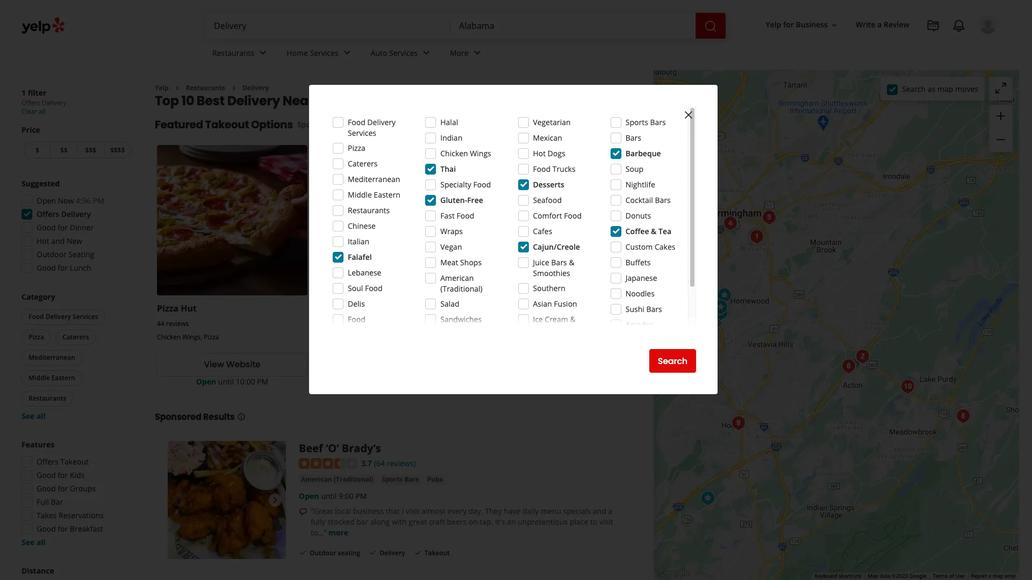 Task type: vqa. For each thing, say whether or not it's contained in the screenshot.


Task type: locate. For each thing, give the bounding box(es) containing it.
for for business
[[784, 20, 794, 30]]

see up distance
[[22, 538, 35, 548]]

1 horizontal spatial middle eastern
[[348, 190, 401, 200]]

yelp inside button
[[766, 20, 782, 30]]

1 vertical spatial sponsored
[[155, 411, 202, 424]]

business categories element
[[204, 39, 998, 70]]

outdoor down to…"
[[310, 549, 336, 559]]

all
[[39, 107, 46, 116], [37, 412, 46, 422], [37, 538, 46, 548]]

0 vertical spatial food delivery services
[[348, 117, 396, 138]]

0 vertical spatial hot
[[533, 148, 546, 159]]

vegan
[[441, 242, 462, 252]]

outdoor down hot and new
[[37, 250, 67, 260]]

24 chevron down v2 image
[[257, 46, 270, 59], [341, 46, 354, 59], [420, 46, 433, 59]]

good down takes
[[37, 524, 56, 535]]

2 16 checkmark v2 image from the left
[[369, 549, 378, 558]]

hot down good for dinner
[[37, 236, 49, 246]]

zoom out image
[[995, 134, 1008, 146]]

all for category
[[37, 412, 46, 422]]

1 horizontal spatial hot
[[533, 148, 546, 159]]

0 horizontal spatial visit
[[406, 507, 420, 517]]

mexican
[[533, 133, 563, 143]]

good down offers takeout
[[37, 471, 56, 481]]

sports
[[626, 117, 649, 127], [382, 476, 403, 485]]

restaurants down the "middle eastern" button
[[29, 394, 66, 403]]

for for kids
[[58, 471, 68, 481]]

services up caterers 'button'
[[73, 313, 98, 322]]

tasty town image
[[720, 213, 742, 234]]

1 vertical spatial see
[[22, 538, 35, 548]]

custom
[[626, 242, 653, 252]]

2 see all button from the top
[[22, 538, 46, 548]]

0 horizontal spatial 24 chevron down v2 image
[[257, 46, 270, 59]]

(traditional) up the 9:00
[[334, 476, 374, 485]]

1 vertical spatial american
[[301, 476, 332, 485]]

0 vertical spatial middle
[[348, 190, 372, 200]]

0 horizontal spatial pm
[[93, 196, 104, 206]]

mediterranean up the "middle eastern" button
[[29, 353, 75, 363]]

offers up good for kids
[[37, 457, 58, 467]]

16 checkmark v2 image
[[299, 549, 308, 558], [369, 549, 378, 558]]

sponsored for sponsored
[[297, 120, 336, 130]]

reviews down pizza hut link
[[166, 320, 189, 329]]

& inside juice bars & smoothies
[[569, 258, 575, 268]]

for down good for kids
[[58, 484, 68, 494]]

1 horizontal spatial middle
[[348, 190, 372, 200]]

eastern inside "search" dialog
[[374, 190, 401, 200]]

good for good for breakfast
[[37, 524, 56, 535]]

0 horizontal spatial eastern
[[52, 374, 75, 383]]

makarios image
[[745, 225, 767, 247]]

0 horizontal spatial (traditional)
[[334, 476, 374, 485]]

24 chevron down v2 image inside the auto services link
[[420, 46, 433, 59]]

0 horizontal spatial map
[[938, 84, 954, 94]]

1 vertical spatial and
[[593, 507, 607, 517]]

search image
[[705, 20, 718, 33]]

cream
[[545, 315, 568, 325]]

see all down restaurants button
[[22, 412, 46, 422]]

1 vertical spatial all
[[37, 412, 46, 422]]

good for good for groups
[[37, 484, 56, 494]]

projects image
[[927, 19, 940, 32]]

reviews) right the (28
[[404, 320, 433, 330]]

16 checkmark v2 image right seating
[[369, 549, 378, 558]]

a right report
[[989, 574, 992, 580]]

1 vertical spatial a
[[609, 507, 613, 517]]

middle eastern inside button
[[29, 374, 75, 383]]

1 vertical spatial map
[[993, 574, 1004, 580]]

a for write
[[878, 20, 882, 30]]

new
[[67, 236, 82, 246]]

16 checkmark v2 image
[[414, 549, 423, 558]]

see all button down restaurants button
[[22, 412, 46, 422]]

1 horizontal spatial american (traditional)
[[441, 273, 483, 294]]

group containing category
[[19, 292, 133, 422]]

cafes
[[533, 226, 553, 237]]

1 vertical spatial pm
[[257, 377, 269, 387]]

takeout right 16 checkmark v2 image
[[425, 549, 450, 559]]

1 horizontal spatial caterers
[[348, 159, 378, 169]]

outdoor seating
[[310, 549, 361, 559]]

reviews) for (64 reviews)
[[387, 459, 416, 469]]

0 horizontal spatial american
[[301, 476, 332, 485]]

3.7
[[361, 459, 372, 469]]

fusion
[[554, 299, 578, 309]]

open up 16 speech v2 icon
[[299, 492, 319, 502]]

0 vertical spatial caterers
[[348, 159, 378, 169]]

takeout up kids
[[60, 457, 89, 467]]

open down the view
[[196, 377, 216, 387]]

& down cajun/creole
[[569, 258, 575, 268]]

nightlife
[[626, 180, 656, 190]]

bars right cocktail
[[655, 195, 671, 205]]

1
[[22, 88, 26, 98]]

2 horizontal spatial takeout
[[425, 549, 450, 559]]

ice
[[533, 315, 543, 325]]

all for features
[[37, 538, 46, 548]]

restaurants up 16 chevron right v2 icon
[[212, 48, 255, 58]]

1 good from the top
[[37, 223, 56, 233]]

2 24 chevron down v2 image from the left
[[341, 46, 354, 59]]

middle inside button
[[29, 374, 50, 383]]

24 chevron down v2 image
[[471, 46, 484, 59]]

search inside button
[[658, 355, 688, 368]]

24 chevron down v2 image left auto
[[341, 46, 354, 59]]

1 vertical spatial visit
[[600, 518, 614, 528]]

for down 'offers delivery'
[[58, 223, 68, 233]]

takes
[[37, 511, 57, 521]]

subs
[[361, 303, 381, 315]]

american (traditional) down meat shops
[[441, 273, 483, 294]]

reviews right 30
[[484, 320, 507, 329]]

results
[[203, 411, 235, 424]]

for inside button
[[784, 20, 794, 30]]

coffee
[[626, 226, 650, 237]]

bars inside juice bars & smoothies
[[552, 258, 567, 268]]

open until 10:00 pm
[[196, 377, 269, 387]]

and inside "great local business that i visit almost every day. they have daily menu specials and a fully stocked bar along with great craft beers on tap. it's an unpretentious place to visit to…"
[[593, 507, 607, 517]]

pizza button
[[22, 330, 51, 346]]

hattie b's hot chicken - birmingham image
[[759, 207, 781, 228]]

bars down (64 reviews)
[[405, 476, 419, 485]]

desserts
[[533, 180, 565, 190]]

for for dinner
[[58, 223, 68, 233]]

pizza hut 44 reviews chicken wings, pizza
[[157, 303, 219, 342]]

(28
[[391, 320, 402, 330]]

offers down filter
[[22, 98, 40, 108]]

group containing suggested
[[18, 179, 133, 277]]

map data ©2023 google
[[869, 574, 927, 580]]

search left as on the top right of the page
[[903, 84, 926, 94]]

hot and new
[[37, 236, 82, 246]]

1 vertical spatial sports bars
[[382, 476, 419, 485]]

data
[[881, 574, 891, 580]]

takeout for offers
[[60, 457, 89, 467]]

pm right "4:56"
[[93, 196, 104, 206]]

pizza up mediterranean button
[[29, 333, 44, 342]]

soul food
[[348, 283, 383, 294]]

$$$
[[85, 146, 96, 155]]

services inside 'button'
[[73, 313, 98, 322]]

©2023
[[892, 574, 909, 580]]

16 info v2 image right results
[[237, 413, 246, 422]]

offers for offers delivery
[[37, 209, 59, 219]]

16 info v2 image
[[338, 121, 347, 129], [237, 413, 246, 422]]

1 see all from the top
[[22, 412, 46, 422]]

1 horizontal spatial map
[[993, 574, 1004, 580]]

0 vertical spatial american (traditional)
[[441, 273, 483, 294]]

search for search as map moves
[[903, 84, 926, 94]]

0 vertical spatial 16 info v2 image
[[338, 121, 347, 129]]

see all for category
[[22, 412, 46, 422]]

0 horizontal spatial sports bars
[[382, 476, 419, 485]]

full
[[37, 498, 49, 508]]

1 horizontal spatial reviews
[[484, 320, 507, 329]]

home services link
[[278, 39, 362, 70]]

1 vertical spatial open
[[196, 377, 216, 387]]

1 horizontal spatial yelp
[[766, 20, 782, 30]]

0 horizontal spatial until
[[218, 377, 234, 387]]

food delivery services up caterers 'button'
[[29, 313, 98, 322]]

1 reviews from the left
[[166, 320, 189, 329]]

1 vertical spatial restaurants link
[[186, 83, 225, 93]]

0 vertical spatial middle eastern
[[348, 190, 401, 200]]

fast food
[[441, 211, 475, 221]]

1 horizontal spatial eastern
[[374, 190, 401, 200]]

3.7 star rating image
[[299, 459, 357, 470]]

pizza down birmingham,
[[348, 143, 366, 153]]

visit right i
[[406, 507, 420, 517]]

pizza
[[348, 143, 366, 153], [157, 303, 179, 315], [29, 333, 44, 342], [204, 333, 219, 342]]

reviews) up sports bars button
[[387, 459, 416, 469]]

food delivery services down birmingham,
[[348, 117, 396, 138]]

a right write
[[878, 20, 882, 30]]

24 chevron down v2 image left home
[[257, 46, 270, 59]]

0 horizontal spatial open
[[37, 196, 56, 206]]

3 good from the top
[[37, 471, 56, 481]]

until for until 10:00 pm
[[218, 377, 234, 387]]

delivery up caterers 'button'
[[46, 313, 71, 322]]

1 16 checkmark v2 image from the left
[[299, 549, 308, 558]]

group
[[990, 105, 1013, 152], [18, 179, 133, 277], [19, 292, 133, 422], [18, 440, 133, 549]]

0 vertical spatial sponsored
[[297, 120, 336, 130]]

2 see all from the top
[[22, 538, 46, 548]]

0 horizontal spatial 16 info v2 image
[[237, 413, 246, 422]]

caterers inside caterers 'button'
[[62, 333, 89, 342]]

good up hot and new
[[37, 223, 56, 233]]

next image
[[269, 494, 282, 507]]

group containing features
[[18, 440, 133, 549]]

previous image
[[172, 494, 185, 507]]

1 horizontal spatial chicken
[[441, 148, 468, 159]]

24 chevron down v2 image right auto services
[[420, 46, 433, 59]]

restaurants up chinese
[[348, 205, 390, 216]]

for down 'outdoor seating' at the top left of the page
[[58, 263, 68, 273]]

1 vertical spatial (traditional)
[[334, 476, 374, 485]]

unpretentious
[[518, 518, 568, 528]]

now
[[58, 196, 74, 206]]

delivery down birmingham,
[[368, 117, 396, 127]]

sports bars
[[626, 117, 666, 127], [382, 476, 419, 485]]

black pearl asian cuisine image
[[853, 346, 874, 368]]

1 vertical spatial offers
[[37, 209, 59, 219]]

None search field
[[205, 13, 728, 39]]

1 horizontal spatial search
[[903, 84, 926, 94]]

american inside american (traditional)
[[441, 273, 474, 283]]

takeout down the best
[[205, 117, 249, 133]]

1 vertical spatial outdoor
[[310, 549, 336, 559]]

(traditional) inside "search" dialog
[[441, 284, 483, 294]]

open down suggested
[[37, 196, 56, 206]]

1 vertical spatial see all
[[22, 538, 46, 548]]

for down offers takeout
[[58, 471, 68, 481]]

cajun/creole
[[533, 242, 581, 252]]

0 horizontal spatial caterers
[[62, 333, 89, 342]]

all down restaurants button
[[37, 412, 46, 422]]

pizza inside "search" dialog
[[348, 143, 366, 153]]

business
[[353, 507, 384, 517]]

sports bars up 'barbeque'
[[626, 117, 666, 127]]

almost
[[422, 507, 446, 517]]

& inside ice cream & frozen yogurt
[[570, 315, 576, 325]]

good for good for kids
[[37, 471, 56, 481]]

1 vertical spatial middle eastern
[[29, 374, 75, 383]]

food right comfort
[[564, 211, 582, 221]]

map region
[[558, 0, 1033, 581]]

sports down (64 reviews)
[[382, 476, 403, 485]]

comfort
[[533, 211, 563, 221]]

1 see all button from the top
[[22, 412, 46, 422]]

pm right the 9:00
[[356, 492, 367, 502]]

hot inside "search" dialog
[[533, 148, 546, 159]]

cakes
[[655, 242, 676, 252]]

middle eastern button
[[22, 371, 82, 387]]

& up yogurt
[[570, 315, 576, 325]]

wings
[[470, 148, 492, 159]]

hut
[[181, 303, 197, 315]]

view
[[204, 359, 224, 371]]

"great local business that i visit almost every day. they have daily menu specials and a fully stocked bar along with great craft beers on tap. it's an unpretentious place to visit to…"
[[311, 507, 614, 539]]

0 horizontal spatial mediterranean
[[29, 353, 75, 363]]

delivery down filter
[[42, 98, 66, 108]]

website
[[226, 359, 261, 371]]

1 24 chevron down v2 image from the left
[[257, 46, 270, 59]]

0 vertical spatial sports
[[626, 117, 649, 127]]

1 vertical spatial search
[[658, 355, 688, 368]]

4 good from the top
[[37, 484, 56, 494]]

0 vertical spatial map
[[938, 84, 954, 94]]

2 vertical spatial all
[[37, 538, 46, 548]]

write a review link
[[852, 15, 915, 35]]

until down "view website"
[[218, 377, 234, 387]]

food down "gluten-free"
[[457, 211, 475, 221]]

0 vertical spatial chicken
[[441, 148, 468, 159]]

0 horizontal spatial chicken
[[157, 333, 181, 342]]

middle eastern down mediterranean button
[[29, 374, 75, 383]]

1 vertical spatial &
[[569, 258, 575, 268]]

caterers inside "search" dialog
[[348, 159, 378, 169]]

restaurants
[[212, 48, 255, 58], [186, 83, 225, 93], [348, 205, 390, 216], [29, 394, 66, 403]]

american (traditional) inside "search" dialog
[[441, 273, 483, 294]]

(28 reviews)
[[391, 320, 433, 330]]

2 horizontal spatial 24 chevron down v2 image
[[420, 46, 433, 59]]

american down meat shops
[[441, 273, 474, 283]]

american (traditional) inside button
[[301, 476, 374, 485]]

mediterranean inside button
[[29, 353, 75, 363]]

good for kids
[[37, 471, 85, 481]]

0 horizontal spatial middle
[[29, 374, 50, 383]]

hot
[[533, 148, 546, 159], [37, 236, 49, 246]]

1 vertical spatial until
[[321, 492, 337, 502]]

1 vertical spatial see all button
[[22, 538, 46, 548]]

sponsored left results
[[155, 411, 202, 424]]

daily
[[523, 507, 539, 517]]

juice
[[533, 258, 550, 268]]

specials
[[564, 507, 591, 517]]

3 24 chevron down v2 image from the left
[[420, 46, 433, 59]]

yelp left 16 chevron right v2 image
[[155, 83, 169, 93]]

1 see from the top
[[22, 412, 35, 422]]

0 vertical spatial see all button
[[22, 412, 46, 422]]

$$
[[60, 146, 68, 155]]

1 horizontal spatial 24 chevron down v2 image
[[341, 46, 354, 59]]

good for dinner
[[37, 223, 94, 233]]

offers inside 1 filter offers delivery clear all
[[22, 98, 40, 108]]

1 vertical spatial caterers
[[62, 333, 89, 342]]

see down restaurants button
[[22, 412, 35, 422]]

0 horizontal spatial american (traditional)
[[301, 476, 374, 485]]

2 vertical spatial &
[[570, 315, 576, 325]]

2 see from the top
[[22, 538, 35, 548]]

american inside button
[[301, 476, 332, 485]]

1 horizontal spatial outdoor
[[310, 549, 336, 559]]

1 horizontal spatial sports
[[626, 117, 649, 127]]

great
[[409, 518, 427, 528]]

restaurants button
[[22, 391, 73, 407]]

24 chevron down v2 image inside home services link
[[341, 46, 354, 59]]

hot left dogs
[[533, 148, 546, 159]]

see all button up distance
[[22, 538, 46, 548]]

0 horizontal spatial search
[[658, 355, 688, 368]]

24 chevron down v2 image for home services
[[341, 46, 354, 59]]

10
[[181, 92, 194, 110]]

2 horizontal spatial a
[[989, 574, 992, 580]]

error
[[1005, 574, 1017, 580]]

coffee & tea
[[626, 226, 672, 237]]

american (traditional) up "open until 9:00 pm"
[[301, 476, 374, 485]]

sports bars down (64 reviews)
[[382, 476, 419, 485]]

0 horizontal spatial middle eastern
[[29, 374, 75, 383]]

pm right 10:00
[[257, 377, 269, 387]]

a right specials
[[609, 507, 613, 517]]

0 vertical spatial offers
[[22, 98, 40, 108]]

bars right sushi
[[647, 304, 663, 315]]

middle eastern inside "search" dialog
[[348, 190, 401, 200]]

1 horizontal spatial a
[[878, 20, 882, 30]]

1 horizontal spatial american
[[441, 273, 474, 283]]

& for juice bars & smoothies
[[569, 258, 575, 268]]

kids
[[70, 471, 85, 481]]

as
[[928, 84, 936, 94]]

clear
[[22, 107, 37, 116]]

an
[[507, 518, 516, 528]]

firehouse subs image
[[711, 303, 732, 324]]

for left business
[[784, 20, 794, 30]]

1 horizontal spatial and
[[593, 507, 607, 517]]

0 vertical spatial and
[[51, 236, 65, 246]]

a for report
[[989, 574, 992, 580]]

beef 'o' brady's image
[[168, 441, 286, 560]]

middle up chinese
[[348, 190, 372, 200]]

t-bone's authentic philly style cheesesteaks and hoagies image
[[747, 226, 768, 248]]

good down 'outdoor seating' at the top left of the page
[[37, 263, 56, 273]]

until
[[218, 377, 234, 387], [321, 492, 337, 502]]

1 vertical spatial food delivery services
[[29, 313, 98, 322]]

5 good from the top
[[37, 524, 56, 535]]

1 horizontal spatial (traditional)
[[441, 284, 483, 294]]

0 horizontal spatial food delivery services
[[29, 313, 98, 322]]

(traditional) up salad
[[441, 284, 483, 294]]

0 vertical spatial (traditional)
[[441, 284, 483, 294]]

1 horizontal spatial 16 info v2 image
[[338, 121, 347, 129]]

1 vertical spatial reviews)
[[387, 459, 416, 469]]

0 vertical spatial &
[[652, 226, 657, 237]]

16 info v2 image down birmingham,
[[338, 121, 347, 129]]

2 vertical spatial offers
[[37, 457, 58, 467]]

0 vertical spatial outdoor
[[37, 250, 67, 260]]

beers
[[447, 518, 467, 528]]

and up the to
[[593, 507, 607, 517]]

2 horizontal spatial pm
[[356, 492, 367, 502]]

delivery
[[243, 83, 269, 93], [227, 92, 280, 110], [42, 98, 66, 108], [368, 117, 396, 127], [61, 209, 91, 219], [46, 313, 71, 322], [380, 549, 405, 559]]

1 horizontal spatial pm
[[257, 377, 269, 387]]

0 vertical spatial search
[[903, 84, 926, 94]]

chicken down the 44
[[157, 333, 181, 342]]

and down good for dinner
[[51, 236, 65, 246]]

44
[[157, 320, 164, 329]]

0 vertical spatial yelp
[[766, 20, 782, 30]]

options
[[251, 117, 293, 133]]

2 good from the top
[[37, 263, 56, 273]]

0 vertical spatial all
[[39, 107, 46, 116]]

all right clear
[[39, 107, 46, 116]]

sports inside sports bars button
[[382, 476, 403, 485]]

a inside "great local business that i visit almost every day. they have daily menu specials and a fully stocked bar along with great craft beers on tap. it's an unpretentious place to visit to…"
[[609, 507, 613, 517]]

until up ""great"
[[321, 492, 337, 502]]

2 vertical spatial a
[[989, 574, 992, 580]]

1 horizontal spatial until
[[321, 492, 337, 502]]

good up full on the bottom left of the page
[[37, 484, 56, 494]]

0 vertical spatial visit
[[406, 507, 420, 517]]

keyboard
[[815, 574, 838, 580]]

slideshow element
[[168, 441, 286, 560]]

pizza up the 44
[[157, 303, 179, 315]]

google image
[[657, 567, 692, 581]]

chicken inside pizza hut 44 reviews chicken wings, pizza
[[157, 333, 181, 342]]

beef
[[299, 441, 323, 456]]

search left hooters icon on the bottom of page
[[658, 355, 688, 368]]

0 horizontal spatial hot
[[37, 236, 49, 246]]

see all up distance
[[22, 538, 46, 548]]

pm for open until 10:00 pm
[[257, 377, 269, 387]]

0 vertical spatial open
[[37, 196, 56, 206]]

0 horizontal spatial sports
[[382, 476, 403, 485]]

until for until 9:00 pm
[[321, 492, 337, 502]]

specialty
[[441, 180, 472, 190]]

good for lunch
[[37, 263, 91, 273]]

distance
[[22, 566, 54, 577]]

offers for offers takeout
[[37, 457, 58, 467]]

hot for hot and new
[[37, 236, 49, 246]]

1 vertical spatial sports
[[382, 476, 403, 485]]

1 vertical spatial mediterranean
[[29, 353, 75, 363]]

1 vertical spatial 16 info v2 image
[[237, 413, 246, 422]]

eastern up chinese
[[374, 190, 401, 200]]

food down category
[[29, 313, 44, 322]]

good for good for dinner
[[37, 223, 56, 233]]



Task type: describe. For each thing, give the bounding box(es) containing it.
2 reviews from the left
[[484, 320, 507, 329]]

good for breakfast
[[37, 524, 103, 535]]

custom cakes
[[626, 242, 676, 252]]

reviews inside pizza hut 44 reviews chicken wings, pizza
[[166, 320, 189, 329]]

delivery link
[[243, 83, 269, 93]]

food down the delis
[[348, 315, 366, 325]]

mr. chens authentic chinese cooking image
[[728, 413, 750, 434]]

(64 reviews)
[[374, 459, 416, 469]]

close image
[[683, 109, 696, 121]]

bars inside sports bars button
[[405, 476, 419, 485]]

google
[[910, 574, 927, 580]]

$$$$
[[110, 146, 125, 155]]

sports inside "search" dialog
[[626, 117, 649, 127]]

brady's
[[342, 441, 381, 456]]

food trucks
[[533, 164, 576, 174]]

for for groups
[[58, 484, 68, 494]]

keyboard shortcuts
[[815, 574, 862, 580]]

delivery left 16 checkmark v2 image
[[380, 549, 405, 559]]

delis
[[348, 299, 365, 309]]

see all button for features
[[22, 538, 46, 548]]

(traditional) inside american (traditional) button
[[334, 476, 374, 485]]

bars left close image
[[651, 117, 666, 127]]

salad
[[441, 299, 460, 309]]

yelp for yelp for business
[[766, 20, 782, 30]]

search dialog
[[0, 0, 1033, 581]]

near
[[283, 92, 314, 110]]

good for good for lunch
[[37, 263, 56, 273]]

notifications image
[[953, 19, 966, 32]]

full bar
[[37, 498, 63, 508]]

takes reservations
[[37, 511, 104, 521]]

reviews) for (28 reviews)
[[404, 320, 433, 330]]

restaurants inside "search" dialog
[[348, 205, 390, 216]]

24 chevron down v2 image for auto services
[[420, 46, 433, 59]]

features
[[22, 440, 54, 450]]

cocktail
[[626, 195, 654, 205]]

firehouse subs link
[[316, 303, 381, 315]]

24 chevron down v2 image for restaurants
[[257, 46, 270, 59]]

beef 'o' brady's
[[299, 441, 381, 456]]

capella pizzeria image
[[898, 376, 919, 398]]

for for breakfast
[[58, 524, 68, 535]]

pizza hut image
[[711, 297, 732, 318]]

takeout for featured
[[205, 117, 249, 133]]

restaurants inside button
[[29, 394, 66, 403]]

sushi
[[626, 304, 645, 315]]

search for search
[[658, 355, 688, 368]]

yelp for yelp link
[[155, 83, 169, 93]]

for for lunch
[[58, 263, 68, 273]]

delivery inside 1 filter offers delivery clear all
[[42, 98, 66, 108]]

food delivery services inside "search" dialog
[[348, 117, 396, 138]]

terms of use link
[[934, 574, 965, 580]]

lebanese
[[348, 268, 382, 278]]

terms of use
[[934, 574, 965, 580]]

'o'
[[326, 441, 339, 456]]

more link
[[442, 39, 493, 70]]

meat
[[441, 258, 459, 268]]

food down birmingham,
[[348, 117, 366, 127]]

delivery right 16 chevron right v2 icon
[[243, 83, 269, 93]]

firehouse
[[316, 303, 359, 315]]

food up free
[[474, 180, 491, 190]]

16 chevron right v2 image
[[173, 84, 182, 92]]

juice bars & smoothies
[[533, 258, 575, 279]]

barbeque
[[626, 148, 661, 159]]

bar
[[357, 518, 369, 528]]

delivery up options
[[227, 92, 280, 110]]

price
[[22, 125, 40, 135]]

food inside 'button'
[[29, 313, 44, 322]]

gluten-free
[[441, 195, 484, 205]]

meat shops
[[441, 258, 482, 268]]

open for open now 4:56 pm
[[37, 196, 56, 206]]

open for open until 10:00 pm
[[196, 377, 216, 387]]

sushi bars
[[626, 304, 663, 315]]

services right auto
[[389, 48, 418, 58]]

16 chevron right v2 image
[[230, 84, 238, 92]]

zoom in image
[[995, 110, 1008, 122]]

seating
[[338, 549, 361, 559]]

menu
[[541, 507, 562, 517]]

services inside "search" dialog
[[348, 128, 377, 138]]

amore ristorante italiano image
[[953, 406, 975, 427]]

ihop image
[[698, 488, 719, 510]]

30
[[475, 320, 483, 329]]

have
[[504, 507, 521, 517]]

chicken inside "search" dialog
[[441, 148, 468, 159]]

bar
[[51, 498, 63, 508]]

sports bars inside sports bars button
[[382, 476, 419, 485]]

falafel
[[348, 252, 372, 263]]

nori thai and sushi restaurant image
[[839, 356, 860, 377]]

auto services
[[371, 48, 418, 58]]

delivery inside "search" dialog
[[368, 117, 396, 127]]

terms
[[934, 574, 949, 580]]

home
[[287, 48, 308, 58]]

new china town image
[[746, 227, 768, 248]]

eastern inside the "middle eastern" button
[[52, 374, 75, 383]]

open now 4:56 pm
[[37, 196, 104, 206]]

tap.
[[480, 518, 494, 528]]

hot for hot dogs
[[533, 148, 546, 159]]

offers takeout
[[37, 457, 89, 467]]

16 checkmark v2 image for delivery
[[369, 549, 378, 558]]

to
[[591, 518, 598, 528]]

3.8 star rating image
[[316, 320, 374, 331]]

i
[[402, 507, 404, 517]]

user actions element
[[758, 13, 1013, 80]]

cocktail bars
[[626, 195, 671, 205]]

tea
[[659, 226, 672, 237]]

price group
[[22, 125, 133, 161]]

30 reviews
[[475, 320, 507, 329]]

delivery down the open now 4:56 pm
[[61, 209, 91, 219]]

fast
[[441, 211, 455, 221]]

auto services link
[[362, 39, 442, 70]]

seating
[[68, 250, 94, 260]]

open for open until 9:00 pm
[[299, 492, 319, 502]]

mediterranean inside "search" dialog
[[348, 174, 400, 185]]

map for error
[[993, 574, 1004, 580]]

more
[[450, 48, 469, 58]]

services right home
[[310, 48, 339, 58]]

food down lebanese
[[365, 283, 383, 294]]

caterers button
[[56, 330, 96, 346]]

hooters image
[[695, 335, 717, 357]]

1 horizontal spatial visit
[[600, 518, 614, 528]]

sports bars inside "search" dialog
[[626, 117, 666, 127]]

hot dogs
[[533, 148, 566, 159]]

restaurants left 16 chevron right v2 icon
[[186, 83, 225, 93]]

pizza inside button
[[29, 333, 44, 342]]

16 speech v2 image
[[299, 508, 308, 517]]

good for groups
[[37, 484, 96, 494]]

map
[[869, 574, 879, 580]]

16 chevron down v2 image
[[831, 21, 839, 29]]

featured takeout options
[[155, 117, 293, 133]]

day.
[[469, 507, 483, 517]]

food delivery services inside 'button'
[[29, 313, 98, 322]]

2 vertical spatial takeout
[[425, 549, 450, 559]]

reservations
[[59, 511, 104, 521]]

0 vertical spatial restaurants link
[[204, 39, 278, 70]]

taco bell image
[[714, 285, 736, 306]]

map for moves
[[938, 84, 954, 94]]

pm for open until 9:00 pm
[[356, 492, 367, 502]]

see for category
[[22, 412, 35, 422]]

view website
[[204, 359, 261, 371]]

outdoor for outdoor seating
[[310, 549, 336, 559]]

top
[[155, 92, 179, 110]]

sponsored for sponsored results
[[155, 411, 202, 424]]

business
[[796, 20, 828, 30]]

firehouse subs
[[316, 303, 381, 315]]

yelp link
[[155, 83, 169, 93]]

pm for open now 4:56 pm
[[93, 196, 104, 206]]

& for ice cream & frozen yogurt
[[570, 315, 576, 325]]

arcades
[[626, 320, 654, 330]]

asian fusion
[[533, 299, 578, 309]]

outdoor for outdoor seating
[[37, 250, 67, 260]]

delivery inside 'button'
[[46, 313, 71, 322]]

pubs link
[[425, 475, 445, 486]]

gluten-
[[441, 195, 468, 205]]

see all button for category
[[22, 412, 46, 422]]

moves
[[956, 84, 979, 94]]

write
[[856, 20, 876, 30]]

bars up 'barbeque'
[[626, 133, 642, 143]]

pizza right wings,
[[204, 333, 219, 342]]

16 checkmark v2 image for outdoor seating
[[299, 549, 308, 558]]

(64
[[374, 459, 385, 469]]

stocked
[[328, 518, 355, 528]]

expand map image
[[995, 82, 1008, 95]]

see for features
[[22, 538, 35, 548]]

shops
[[461, 258, 482, 268]]

auto
[[371, 48, 388, 58]]

wings,
[[182, 333, 202, 342]]

0 horizontal spatial and
[[51, 236, 65, 246]]

outdoor seating
[[37, 250, 94, 260]]

see all for features
[[22, 538, 46, 548]]

to…"
[[311, 528, 327, 539]]

more link
[[329, 528, 349, 539]]

all inside 1 filter offers delivery clear all
[[39, 107, 46, 116]]

dinner
[[70, 223, 94, 233]]

home services
[[287, 48, 339, 58]]

middle inside "search" dialog
[[348, 190, 372, 200]]

food up desserts
[[533, 164, 551, 174]]

yelp for business
[[766, 20, 828, 30]]

trucks
[[553, 164, 576, 174]]

restaurants inside business categories element
[[212, 48, 255, 58]]



